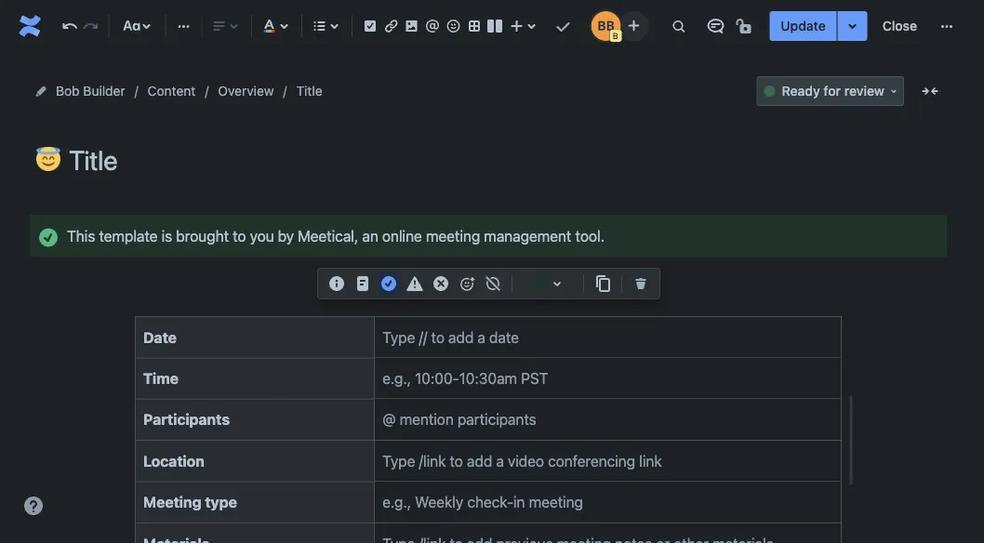 Task type: vqa. For each thing, say whether or not it's contained in the screenshot.
CONFLUENCE image
yes



Task type: locate. For each thing, give the bounding box(es) containing it.
Give this page a title text field
[[69, 145, 947, 176]]

an
[[362, 227, 379, 245]]

:innocent: image
[[36, 147, 60, 171]]

help image
[[22, 495, 45, 517]]

mention image
[[422, 15, 444, 37]]

bob builder image
[[591, 11, 621, 41]]

copy image
[[592, 273, 614, 295]]

overview link
[[218, 80, 274, 102]]

date
[[143, 328, 177, 346]]

update button
[[770, 11, 837, 41]]

link image
[[380, 15, 402, 37]]

tool.
[[576, 227, 605, 245]]

background color image
[[546, 273, 569, 295]]

management
[[484, 227, 572, 245]]

type
[[205, 494, 237, 511]]

redo ⌘⇧z image
[[79, 15, 102, 37]]

make page fixed-width image
[[919, 80, 942, 102]]

editor toolbar toolbar
[[318, 269, 660, 319]]

title
[[296, 83, 323, 99]]

remove emoji image
[[482, 273, 504, 295]]

bob builder link
[[56, 80, 125, 102]]

success image
[[378, 273, 400, 295]]

meeting type
[[143, 494, 237, 511]]

close button
[[872, 11, 929, 41]]

meetical,
[[298, 227, 359, 245]]

more formatting image
[[172, 15, 195, 37]]

info image
[[326, 273, 348, 295]]

overview
[[218, 83, 274, 99]]

by
[[278, 227, 294, 245]]

remove image
[[630, 273, 652, 295]]

confluence image
[[15, 11, 45, 41]]

you
[[250, 227, 274, 245]]

confluence image
[[15, 11, 45, 41]]

undo ⌘z image
[[59, 15, 81, 37]]

brought
[[176, 227, 229, 245]]

panel success image
[[37, 226, 60, 249]]

invite to edit image
[[623, 14, 645, 37]]

table image
[[463, 15, 486, 37]]

location
[[143, 452, 205, 470]]

participants
[[143, 411, 230, 429]]



Task type: describe. For each thing, give the bounding box(es) containing it.
action item image
[[359, 15, 382, 37]]

saved image
[[552, 15, 574, 37]]

text styles image
[[120, 15, 143, 37]]

layouts image
[[484, 15, 506, 37]]

no restrictions image
[[735, 15, 757, 37]]

Main content area, start typing to enter text. text field
[[30, 215, 947, 543]]

adjust update settings image
[[842, 15, 864, 37]]

online
[[382, 227, 422, 245]]

lists image
[[308, 15, 331, 37]]

add image, video, or file image
[[401, 15, 423, 37]]

content link
[[148, 80, 196, 102]]

this
[[67, 227, 95, 245]]

bob builder
[[56, 83, 125, 99]]

update
[[781, 18, 826, 34]]

close
[[883, 18, 918, 34]]

find and replace image
[[668, 15, 690, 37]]

template
[[99, 227, 158, 245]]

to
[[233, 227, 246, 245]]

error image
[[430, 273, 452, 295]]

comment icon image
[[705, 15, 727, 37]]

meeting
[[143, 494, 202, 511]]

note image
[[352, 273, 374, 295]]

this template is brought to you by meetical, an online meeting management tool.
[[67, 227, 605, 245]]

bob
[[56, 83, 80, 99]]

content
[[148, 83, 196, 99]]

title link
[[296, 80, 323, 102]]

is
[[162, 227, 172, 245]]

:innocent: image
[[36, 147, 60, 171]]

time
[[143, 370, 179, 387]]

warning image
[[404, 273, 426, 295]]

emoji image
[[442, 15, 465, 37]]

meeting
[[426, 227, 480, 245]]

more image
[[936, 15, 958, 37]]

move this page image
[[34, 84, 48, 99]]

editor add emoji image
[[456, 273, 478, 295]]

builder
[[83, 83, 125, 99]]



